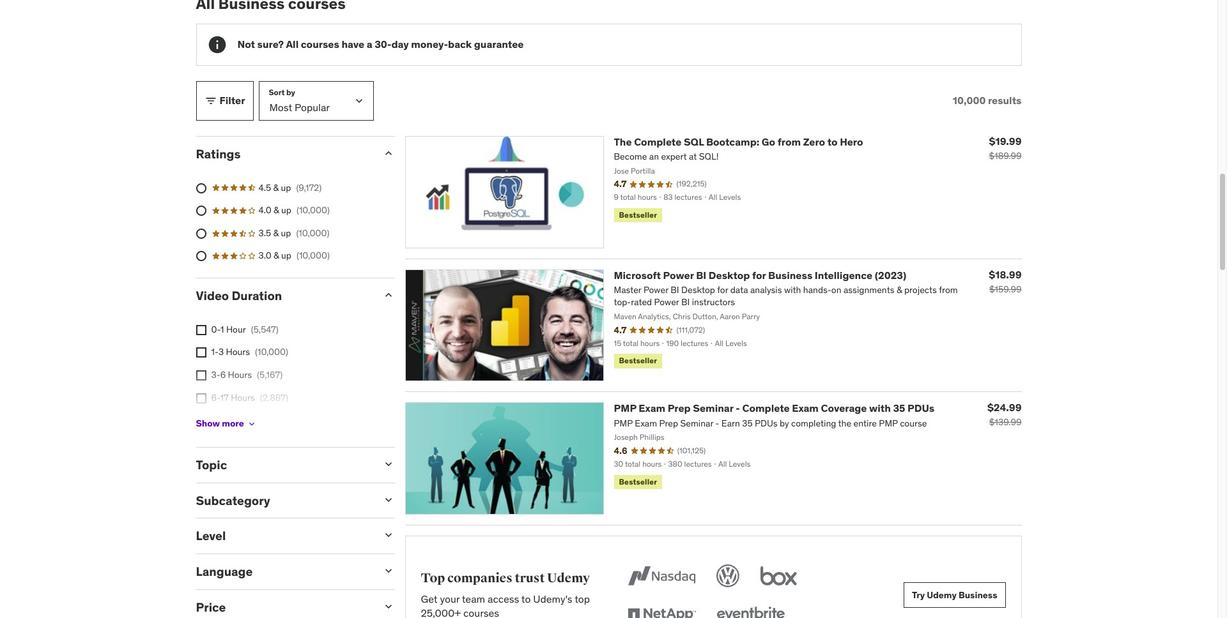 Task type: vqa. For each thing, say whether or not it's contained in the screenshot.
2nd medium icon from the bottom
no



Task type: describe. For each thing, give the bounding box(es) containing it.
1
[[221, 324, 224, 336]]

hour
[[226, 324, 246, 336]]

sure?
[[257, 38, 284, 51]]

pmp
[[614, 402, 637, 415]]

xsmall image for 3-
[[196, 371, 206, 381]]

6
[[220, 370, 226, 381]]

trust
[[515, 571, 545, 587]]

sql
[[684, 135, 704, 148]]

show more button
[[196, 412, 257, 437]]

(10,000) for 3.5 & up (10,000)
[[296, 228, 330, 239]]

& for 3.0
[[274, 250, 279, 262]]

the complete sql bootcamp: go from zero to hero
[[614, 135, 864, 148]]

top companies trust udemy get your team access to udemy's top 25,000+ courses
[[421, 571, 590, 619]]

zero
[[803, 135, 826, 148]]

small image for price
[[382, 601, 395, 614]]

$24.99 $139.99
[[988, 402, 1022, 429]]

0 vertical spatial to
[[828, 135, 838, 148]]

a
[[367, 38, 373, 51]]

4.5 & up (9,172)
[[259, 182, 322, 194]]

(2,887)
[[260, 392, 288, 404]]

more
[[222, 418, 244, 430]]

try udemy business
[[912, 590, 998, 602]]

price button
[[196, 600, 372, 616]]

back
[[448, 38, 472, 51]]

$159.99
[[990, 284, 1022, 295]]

day
[[392, 38, 409, 51]]

top
[[421, 571, 445, 587]]

team
[[462, 593, 485, 606]]

power
[[663, 269, 694, 282]]

language button
[[196, 565, 372, 580]]

10,000 results status
[[953, 94, 1022, 107]]

filter button
[[196, 81, 254, 121]]

-
[[736, 402, 740, 415]]

1 vertical spatial udemy
[[927, 590, 957, 602]]

desktop
[[709, 269, 750, 282]]

$19.99 $189.99
[[989, 135, 1022, 162]]

the complete sql bootcamp: go from zero to hero link
[[614, 135, 864, 148]]

the
[[614, 135, 632, 148]]

hours right 17+
[[227, 415, 251, 427]]

money-
[[411, 38, 448, 51]]

4.5
[[259, 182, 271, 194]]

top
[[575, 593, 590, 606]]

& for 3.5
[[273, 228, 279, 239]]

prep
[[668, 402, 691, 415]]

courses inside 'top companies trust udemy get your team access to udemy's top 25,000+ courses'
[[464, 607, 499, 619]]

(9,172)
[[296, 182, 322, 194]]

hours for 6-17 hours
[[231, 392, 255, 404]]

3-
[[211, 370, 220, 381]]

3.5 & up (10,000)
[[259, 228, 330, 239]]

17
[[220, 392, 229, 404]]

access
[[488, 593, 519, 606]]

small image for level
[[382, 530, 395, 542]]

(5,167)
[[257, 370, 283, 381]]

volkswagen image
[[714, 563, 743, 591]]

level button
[[196, 529, 372, 544]]

have
[[342, 38, 365, 51]]

level
[[196, 529, 226, 544]]

companies
[[448, 571, 513, 587]]

hero
[[840, 135, 864, 148]]

pmp exam prep seminar - complete exam coverage with 35 pdus link
[[614, 402, 935, 415]]

up for 4.0 & up
[[281, 205, 292, 216]]

$189.99
[[989, 150, 1022, 162]]

udemy inside 'top companies trust udemy get your team access to udemy's top 25,000+ courses'
[[547, 571, 590, 587]]

1 exam from the left
[[639, 402, 666, 415]]

microsoft power bi desktop for business intelligence (2023)
[[614, 269, 907, 282]]

(10,000) for 1-3 hours (10,000)
[[255, 347, 288, 358]]

1 vertical spatial complete
[[743, 402, 790, 415]]

try udemy business link
[[904, 583, 1006, 609]]

bootcamp:
[[706, 135, 760, 148]]

0 horizontal spatial courses
[[301, 38, 339, 51]]

xsmall image for 1-
[[196, 348, 206, 358]]

17+ hours
[[211, 415, 251, 427]]

3.0
[[259, 250, 272, 262]]

from
[[778, 135, 801, 148]]

not
[[238, 38, 255, 51]]



Task type: locate. For each thing, give the bounding box(es) containing it.
go
[[762, 135, 776, 148]]

xsmall image left 3-
[[196, 371, 206, 381]]

0 horizontal spatial to
[[522, 593, 531, 606]]

(10,000)
[[297, 205, 330, 216], [296, 228, 330, 239], [297, 250, 330, 262], [255, 347, 288, 358]]

show more
[[196, 418, 244, 430]]

up right 4.0
[[281, 205, 292, 216]]

6-17 hours (2,887)
[[211, 392, 288, 404]]

your
[[440, 593, 460, 606]]

try
[[912, 590, 925, 602]]

$19.99
[[989, 135, 1022, 148]]

eventbrite image
[[714, 601, 788, 619]]

1 vertical spatial to
[[522, 593, 531, 606]]

ratings
[[196, 146, 241, 162]]

1 vertical spatial small image
[[382, 494, 395, 507]]

coverage
[[821, 402, 867, 415]]

price
[[196, 600, 226, 616]]

4.0 & up (10,000)
[[259, 205, 330, 216]]

business right try
[[959, 590, 998, 602]]

microsoft power bi desktop for business intelligence (2023) link
[[614, 269, 907, 282]]

xsmall image inside show more button
[[247, 419, 257, 430]]

17+
[[211, 415, 225, 427]]

& right 3.5
[[273, 228, 279, 239]]

language
[[196, 565, 253, 580]]

(10,000) for 3.0 & up (10,000)
[[297, 250, 330, 262]]

to down trust
[[522, 593, 531, 606]]

xsmall image
[[196, 348, 206, 358], [196, 371, 206, 381], [196, 394, 206, 404], [247, 419, 257, 430]]

up right 3.0 in the left top of the page
[[281, 250, 292, 262]]

pdus
[[908, 402, 935, 415]]

not sure? all courses have a 30-day money-back guarantee
[[238, 38, 524, 51]]

hours
[[226, 347, 250, 358], [228, 370, 252, 381], [231, 392, 255, 404], [227, 415, 251, 427]]

exam right pmp
[[639, 402, 666, 415]]

& for 4.0
[[274, 205, 279, 216]]

subcategory button
[[196, 493, 372, 509]]

& right 4.0
[[274, 205, 279, 216]]

business
[[769, 269, 813, 282], [959, 590, 998, 602]]

(10,000) down the 3.5 & up (10,000)
[[297, 250, 330, 262]]

xsmall image left 1-
[[196, 348, 206, 358]]

0 horizontal spatial exam
[[639, 402, 666, 415]]

small image for video duration
[[382, 289, 395, 302]]

0 vertical spatial courses
[[301, 38, 339, 51]]

complete right the -
[[743, 402, 790, 415]]

up for 4.5 & up
[[281, 182, 291, 194]]

small image inside filter button
[[204, 95, 217, 107]]

to inside 'top companies trust udemy get your team access to udemy's top 25,000+ courses'
[[522, 593, 531, 606]]

xsmall image right more
[[247, 419, 257, 430]]

(2023)
[[875, 269, 907, 282]]

hours right 3
[[226, 347, 250, 358]]

pmp exam prep seminar - complete exam coverage with 35 pdus
[[614, 402, 935, 415]]

business right the 'for'
[[769, 269, 813, 282]]

box image
[[758, 563, 801, 591]]

netapp image
[[626, 601, 699, 619]]

video
[[196, 288, 229, 304]]

& right 3.0 in the left top of the page
[[274, 250, 279, 262]]

filter
[[220, 94, 245, 107]]

1 horizontal spatial to
[[828, 135, 838, 148]]

nasdaq image
[[626, 563, 699, 591]]

courses down team
[[464, 607, 499, 619]]

1-
[[211, 347, 219, 358]]

& right 4.5
[[273, 182, 279, 194]]

subcategory
[[196, 493, 270, 509]]

small image
[[382, 458, 395, 471], [382, 494, 395, 507]]

1 horizontal spatial complete
[[743, 402, 790, 415]]

for
[[753, 269, 766, 282]]

hours right 17
[[231, 392, 255, 404]]

1-3 hours (10,000)
[[211, 347, 288, 358]]

small image for ratings
[[382, 147, 395, 160]]

$139.99
[[990, 417, 1022, 429]]

0 horizontal spatial business
[[769, 269, 813, 282]]

&
[[273, 182, 279, 194], [274, 205, 279, 216], [273, 228, 279, 239], [274, 250, 279, 262]]

1 vertical spatial business
[[959, 590, 998, 602]]

udemy
[[547, 571, 590, 587], [927, 590, 957, 602]]

0 vertical spatial udemy
[[547, 571, 590, 587]]

with
[[870, 402, 891, 415]]

up
[[281, 182, 291, 194], [281, 205, 292, 216], [281, 228, 291, 239], [281, 250, 292, 262]]

to
[[828, 135, 838, 148], [522, 593, 531, 606]]

video duration button
[[196, 288, 372, 304]]

10,000 results
[[953, 94, 1022, 107]]

up for 3.0 & up
[[281, 250, 292, 262]]

udemy up top
[[547, 571, 590, 587]]

hours right 6
[[228, 370, 252, 381]]

xsmall image
[[196, 325, 206, 336]]

0-
[[211, 324, 221, 336]]

up right 4.5
[[281, 182, 291, 194]]

(5,547)
[[251, 324, 279, 336]]

4.0
[[259, 205, 272, 216]]

$24.99
[[988, 402, 1022, 415]]

2 small image from the top
[[382, 494, 395, 507]]

complete right the
[[634, 135, 682, 148]]

1 horizontal spatial business
[[959, 590, 998, 602]]

courses
[[301, 38, 339, 51], [464, 607, 499, 619]]

2 exam from the left
[[792, 402, 819, 415]]

25,000+
[[421, 607, 461, 619]]

video duration
[[196, 288, 282, 304]]

small image for subcategory
[[382, 494, 395, 507]]

small image for language
[[382, 565, 395, 578]]

get
[[421, 593, 438, 606]]

1 horizontal spatial courses
[[464, 607, 499, 619]]

small image for topic
[[382, 458, 395, 471]]

seminar
[[693, 402, 734, 415]]

35
[[893, 402, 906, 415]]

& for 4.5
[[273, 182, 279, 194]]

(10,000) up 3.0 & up (10,000)
[[296, 228, 330, 239]]

duration
[[232, 288, 282, 304]]

small image
[[204, 95, 217, 107], [382, 147, 395, 160], [382, 289, 395, 302], [382, 530, 395, 542], [382, 565, 395, 578], [382, 601, 395, 614]]

0 vertical spatial complete
[[634, 135, 682, 148]]

guarantee
[[474, 38, 524, 51]]

3-6 hours (5,167)
[[211, 370, 283, 381]]

up right 3.5
[[281, 228, 291, 239]]

results
[[988, 94, 1022, 107]]

(10,000) up (5,167)
[[255, 347, 288, 358]]

1 horizontal spatial exam
[[792, 402, 819, 415]]

to right zero
[[828, 135, 838, 148]]

(10,000) for 4.0 & up (10,000)
[[297, 205, 330, 216]]

microsoft
[[614, 269, 661, 282]]

udemy right try
[[927, 590, 957, 602]]

courses right 'all'
[[301, 38, 339, 51]]

(10,000) down (9,172)
[[297, 205, 330, 216]]

3.0 & up (10,000)
[[259, 250, 330, 262]]

xsmall image left 6-
[[196, 394, 206, 404]]

0 vertical spatial small image
[[382, 458, 395, 471]]

1 small image from the top
[[382, 458, 395, 471]]

30-
[[375, 38, 392, 51]]

$18.99
[[989, 268, 1022, 281]]

topic
[[196, 458, 227, 473]]

up for 3.5 & up
[[281, 228, 291, 239]]

3
[[219, 347, 224, 358]]

all
[[286, 38, 299, 51]]

xsmall image for 6-
[[196, 394, 206, 404]]

$18.99 $159.99
[[989, 268, 1022, 295]]

complete
[[634, 135, 682, 148], [743, 402, 790, 415]]

topic button
[[196, 458, 372, 473]]

0 horizontal spatial complete
[[634, 135, 682, 148]]

exam left coverage
[[792, 402, 819, 415]]

hours for 3-6 hours
[[228, 370, 252, 381]]

intelligence
[[815, 269, 873, 282]]

hours for 1-3 hours
[[226, 347, 250, 358]]

0 vertical spatial business
[[769, 269, 813, 282]]

6-
[[211, 392, 220, 404]]

1 vertical spatial courses
[[464, 607, 499, 619]]

ratings button
[[196, 146, 372, 162]]

0 horizontal spatial udemy
[[547, 571, 590, 587]]

0-1 hour (5,547)
[[211, 324, 279, 336]]

bi
[[696, 269, 707, 282]]

udemy's
[[533, 593, 573, 606]]

show
[[196, 418, 220, 430]]

1 horizontal spatial udemy
[[927, 590, 957, 602]]

3.5
[[259, 228, 271, 239]]



